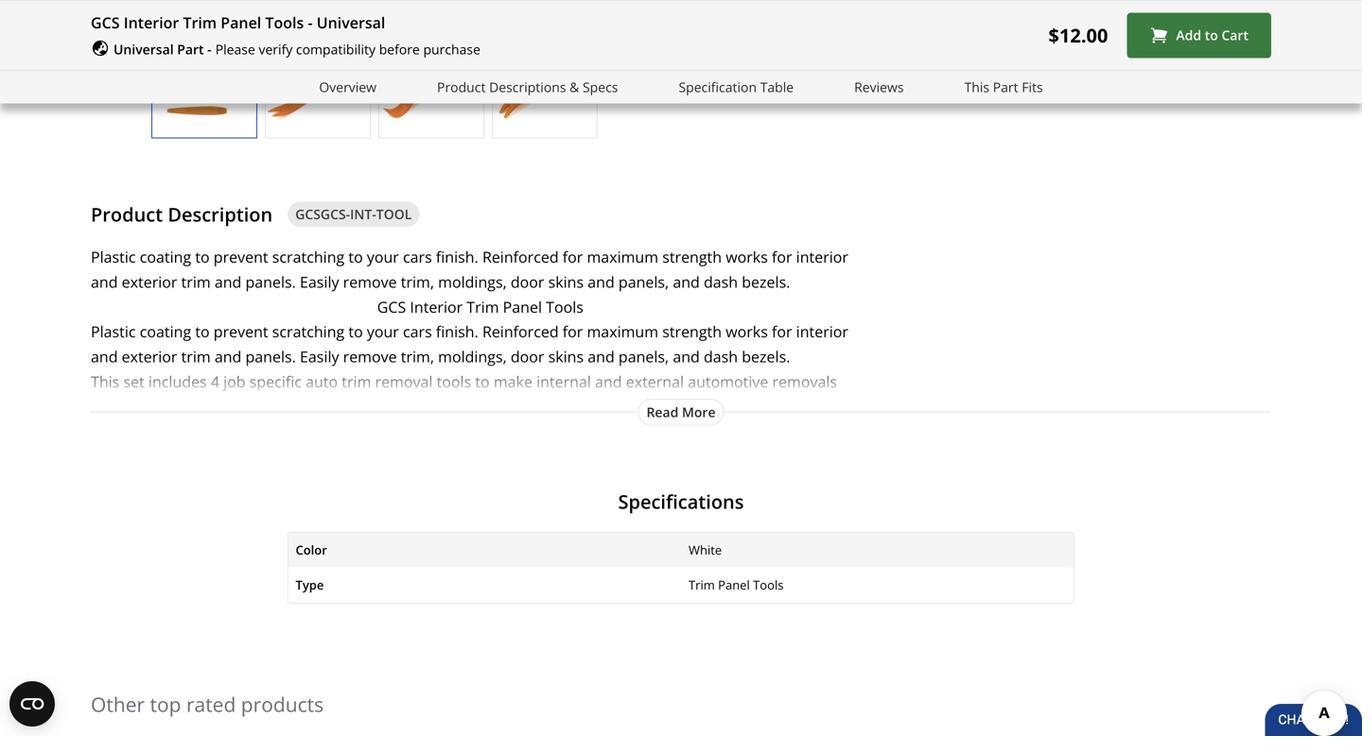Task type: describe. For each thing, give the bounding box(es) containing it.
manufacturer
[[1124, 10, 1222, 31]]

remove down the step
[[288, 422, 342, 442]]

specification
[[679, 78, 757, 96]]

to down wheel
[[488, 472, 503, 492]]

reviews
[[854, 78, 904, 96]]

table
[[760, 78, 794, 96]]

trim, down constructing
[[402, 422, 435, 442]]

go to right image image
[[605, 74, 628, 97]]

other
[[91, 691, 145, 718]]

overview link
[[319, 76, 377, 98]]

is inside plastic coating to prevent scratching to your cars finish. reinforced for maximum strength works for interior and exterior trim and panels. easily remove trim, moldings, door skins and panels, and dash bezels. gcs interior trim panel tools plastic coating to prevent scratching to your cars finish. reinforced for maximum strength works for interior and exterior trim and panels. easily remove trim, moldings, door skins and panels, and dash bezels. this set includes 4 job specific auto trim removal tools to make internal and external automotive removals easy. gcs tools has taken the step of constructing these removal tools; it is strong, lightweight, and pliable material. it makes it easy to remove interior trim, molding, dashboards, door panels, and more. these tools are also built tough to remove exterior trim, molding, wheel hubs, and other difficult to remove parts. these tools are designed with care to be universally applicable to almost all vehicles.
[[608, 397, 619, 417]]

2 your from the top
[[367, 322, 399, 342]]

1 vertical spatial molding,
[[404, 447, 466, 467]]

product descriptions & specs
[[437, 78, 618, 96]]

this part fits link
[[965, 76, 1043, 98]]

1 vertical spatial exterior
[[122, 347, 177, 367]]

pliable
[[793, 397, 840, 417]]

plastic coating to prevent scratching to your cars finish. reinforced for maximum strength works for interior and exterior trim and panels. easily remove trim, moldings, door skins and panels, and dash bezels. gcs interior trim panel tools plastic coating to prevent scratching to your cars finish. reinforced for maximum strength works for interior and exterior trim and panels. easily remove trim, moldings, door skins and panels, and dash bezels. this set includes 4 job specific auto trim removal tools to make internal and external automotive removals easy. gcs tools has taken the step of constructing these removal tools; it is strong, lightweight, and pliable material. it makes it easy to remove interior trim, molding, dashboards, door panels, and more. these tools are also built tough to remove exterior trim, molding, wheel hubs, and other difficult to remove parts. these tools are designed with care to be universally applicable to almost all vehicles.
[[91, 247, 851, 492]]

panel inside plastic coating to prevent scratching to your cars finish. reinforced for maximum strength works for interior and exterior trim and panels. easily remove trim, moldings, door skins and panels, and dash bezels. gcs interior trim panel tools plastic coating to prevent scratching to your cars finish. reinforced for maximum strength works for interior and exterior trim and panels. easily remove trim, moldings, door skins and panels, and dash bezels. this set includes 4 job specific auto trim removal tools to make internal and external automotive removals easy. gcs tools has taken the step of constructing these removal tools; it is strong, lightweight, and pliable material. it makes it easy to remove interior trim, molding, dashboards, door panels, and more. these tools are also built tough to remove exterior trim, molding, wheel hubs, and other difficult to remove parts. these tools are designed with care to be universally applicable to almost all vehicles.
[[503, 297, 542, 317]]

all
[[558, 472, 575, 492]]

2 vertical spatial tools
[[91, 472, 125, 492]]

2 vertical spatial gcs
[[130, 397, 159, 417]]

0 vertical spatial molding,
[[439, 422, 501, 442]]

1 coating from the top
[[140, 247, 191, 267]]

set
[[123, 372, 145, 392]]

0 vertical spatial interior
[[796, 247, 849, 267]]

2 scratching from the top
[[272, 322, 345, 342]]

2 bezels. from the top
[[742, 347, 790, 367]]

2 vertical spatial trim
[[689, 577, 715, 594]]

product for product description
[[91, 202, 163, 228]]

removals
[[773, 372, 837, 392]]

int-
[[350, 205, 376, 223]]

2 finish. from the top
[[436, 322, 479, 342]]

easy
[[234, 422, 266, 442]]

tools;
[[553, 397, 591, 417]]

add
[[1176, 26, 1202, 44]]

1 horizontal spatial universal
[[317, 12, 385, 33]]

makes
[[171, 422, 217, 442]]

more.
[[719, 422, 761, 442]]

2 vertical spatial panel
[[718, 577, 750, 594]]

part for universal
[[177, 40, 204, 58]]

1 skins from the top
[[548, 272, 584, 292]]

dashboards,
[[505, 422, 592, 442]]

care
[[259, 472, 289, 492]]

0 vertical spatial exterior
[[122, 272, 177, 292]]

to inside button
[[1205, 26, 1218, 44]]

0 vertical spatial are
[[91, 447, 114, 467]]

taken
[[234, 397, 273, 417]]

remove down int-
[[343, 272, 397, 292]]

to up 'includes'
[[195, 322, 210, 342]]

type
[[296, 577, 324, 594]]

cart
[[1222, 26, 1249, 44]]

see
[[760, 35, 785, 55]]

0 horizontal spatial panel
[[221, 12, 261, 33]]

2 skins from the top
[[548, 347, 584, 367]]

please
[[215, 40, 255, 58]]

color
[[296, 542, 327, 559]]

0 horizontal spatial removal
[[375, 372, 433, 392]]

be
[[311, 472, 329, 492]]

parts.
[[764, 447, 805, 467]]

material.
[[91, 422, 153, 442]]

purchase
[[423, 40, 481, 58]]

2 plastic from the top
[[91, 322, 136, 342]]

to left be
[[293, 472, 307, 492]]

internal
[[537, 372, 591, 392]]

to right difficult
[[688, 447, 703, 467]]

2 easily from the top
[[300, 347, 339, 367]]

designed
[[156, 472, 220, 492]]

this inside plastic coating to prevent scratching to your cars finish. reinforced for maximum strength works for interior and exterior trim and panels. easily remove trim, moldings, door skins and panels, and dash bezels. gcs interior trim panel tools plastic coating to prevent scratching to your cars finish. reinforced for maximum strength works for interior and exterior trim and panels. easily remove trim, moldings, door skins and panels, and dash bezels. this set includes 4 job specific auto trim removal tools to make internal and external automotive removals easy. gcs tools has taken the step of constructing these removal tools; it is strong, lightweight, and pliable material. it makes it easy to remove interior trim, molding, dashboards, door panels, and more. these tools are also built tough to remove exterior trim, molding, wheel hubs, and other difficult to remove parts. these tools are designed with care to be universally applicable to almost all vehicles.
[[91, 372, 119, 392]]

1 vertical spatial -
[[207, 40, 212, 58]]

1 reinforced from the top
[[482, 247, 559, 267]]

2 vertical spatial panels,
[[634, 422, 684, 442]]

2 vertical spatial door
[[596, 422, 630, 442]]

1 finish. from the top
[[436, 247, 479, 267]]

to up of
[[348, 322, 363, 342]]

products
[[241, 691, 324, 718]]

universally
[[333, 472, 408, 492]]

trim inside plastic coating to prevent scratching to your cars finish. reinforced for maximum strength works for interior and exterior trim and panels. easily remove trim, moldings, door skins and panels, and dash bezels. gcs interior trim panel tools plastic coating to prevent scratching to your cars finish. reinforced for maximum strength works for interior and exterior trim and panels. easily remove trim, moldings, door skins and panels, and dash bezels. this set includes 4 job specific auto trim removal tools to make internal and external automotive removals easy. gcs tools has taken the step of constructing these removal tools; it is strong, lightweight, and pliable material. it makes it easy to remove interior trim, molding, dashboards, door panels, and more. these tools are also built tough to remove exterior trim, molding, wheel hubs, and other difficult to remove parts. these tools are designed with care to be universally applicable to almost all vehicles.
[[467, 297, 499, 317]]

2 coating from the top
[[140, 322, 191, 342]]

0 horizontal spatial gcs
[[91, 12, 120, 33]]

compatibility
[[296, 40, 376, 58]]

trim, up "universally"
[[367, 447, 400, 467]]

also
[[118, 447, 146, 467]]

description
[[168, 202, 273, 228]]

0 vertical spatial -
[[308, 12, 313, 33]]

1 easily from the top
[[300, 272, 339, 292]]

wheel
[[470, 447, 511, 467]]

1 vertical spatial interior
[[796, 322, 849, 342]]

2 vertical spatial trim
[[342, 372, 371, 392]]

descriptions
[[489, 78, 566, 96]]

external
[[626, 372, 684, 392]]

of
[[338, 397, 353, 417]]

new
[[970, 10, 1000, 31]]

easy.
[[91, 397, 127, 417]]

difficult
[[631, 447, 684, 467]]

tool
[[376, 205, 412, 223]]

fits
[[1022, 78, 1043, 96]]

carries
[[1035, 10, 1082, 31]]

full
[[1099, 10, 1121, 31]]

0 vertical spatial door
[[511, 272, 544, 292]]

product descriptions & specs link
[[437, 76, 618, 98]]

gcsgcs-int-tool
[[295, 205, 412, 223]]

vehicles.
[[578, 472, 638, 492]]

more
[[682, 403, 716, 421]]

read more
[[647, 403, 716, 421]]

with
[[224, 472, 255, 492]]

other top rated products
[[91, 691, 324, 718]]

trim, down tool on the left of page
[[401, 272, 434, 292]]

1 prevent from the top
[[214, 247, 268, 267]]

auto
[[306, 372, 338, 392]]

specs
[[583, 78, 618, 96]]

1 dash from the top
[[704, 272, 738, 292]]

2 horizontal spatial tools
[[811, 422, 845, 442]]

this for part
[[890, 10, 918, 31]]

1 horizontal spatial removal
[[491, 397, 549, 417]]

4
[[211, 372, 219, 392]]

1 horizontal spatial these
[[809, 447, 851, 467]]

0 vertical spatial interior
[[124, 12, 179, 33]]

additional
[[984, 35, 1054, 55]]



Task type: locate. For each thing, give the bounding box(es) containing it.
1 vertical spatial moldings,
[[438, 347, 507, 367]]

reviews link
[[854, 76, 904, 98]]

panel up please
[[221, 12, 261, 33]]

removal down 'make'
[[491, 397, 549, 417]]

exterior down product description
[[122, 272, 177, 292]]

0 horizontal spatial it
[[221, 422, 230, 442]]

1 vertical spatial product
[[91, 202, 163, 228]]

scratching down gcsgcs-
[[272, 247, 345, 267]]

the
[[277, 397, 300, 417]]

2 works from the top
[[726, 322, 768, 342]]

tools
[[437, 372, 471, 392], [811, 422, 845, 442], [91, 472, 125, 492]]

product down purchase
[[437, 78, 486, 96]]

0 horizontal spatial interior
[[124, 12, 179, 33]]

for inside this part is new and carries a full manufacturer warranty. see manufacturer's website for additional details.
[[959, 35, 980, 55]]

1 strength from the top
[[662, 247, 722, 267]]

job
[[223, 372, 246, 392]]

1 gcsgcs-int-tool gcs interior trim panel tools - universal, image from the left
[[152, 52, 256, 119]]

1 vertical spatial interior
[[410, 297, 463, 317]]

rated
[[186, 691, 236, 718]]

exterior up be
[[307, 447, 363, 467]]

panel
[[221, 12, 261, 33], [503, 297, 542, 317], [718, 577, 750, 594]]

1 horizontal spatial is
[[955, 10, 966, 31]]

part left please
[[177, 40, 204, 58]]

trim up of
[[342, 372, 371, 392]]

1 vertical spatial this
[[965, 78, 990, 96]]

dash
[[704, 272, 738, 292], [704, 347, 738, 367]]

tools
[[265, 12, 304, 33], [546, 297, 584, 317], [163, 397, 201, 417], [753, 577, 784, 594]]

0 vertical spatial works
[[726, 247, 768, 267]]

2 horizontal spatial gcs
[[377, 297, 406, 317]]

1 vertical spatial are
[[129, 472, 152, 492]]

these up parts.
[[765, 422, 807, 442]]

molding, down these
[[439, 422, 501, 442]]

coating down product description
[[140, 247, 191, 267]]

this part fits
[[965, 78, 1043, 96]]

0 vertical spatial trim
[[181, 272, 211, 292]]

this left part
[[890, 10, 918, 31]]

these right parts.
[[809, 447, 851, 467]]

details.
[[1058, 35, 1108, 55]]

cars down tool on the left of page
[[403, 247, 432, 267]]

removal up constructing
[[375, 372, 433, 392]]

this for part
[[965, 78, 990, 96]]

it
[[157, 422, 167, 442]]

-
[[308, 12, 313, 33], [207, 40, 212, 58]]

4 gcsgcs-int-tool gcs interior trim panel tools - universal, image from the left
[[493, 52, 597, 119]]

2 vertical spatial interior
[[346, 422, 398, 442]]

gcs
[[91, 12, 120, 33], [377, 297, 406, 317], [130, 397, 159, 417]]

tough
[[186, 447, 227, 467]]

1 bezels. from the top
[[742, 272, 790, 292]]

1 vertical spatial works
[[726, 322, 768, 342]]

1 horizontal spatial trim
[[467, 297, 499, 317]]

door
[[511, 272, 544, 292], [511, 347, 544, 367], [596, 422, 630, 442]]

constructing
[[357, 397, 444, 417]]

specific
[[250, 372, 302, 392]]

works
[[726, 247, 768, 267], [726, 322, 768, 342]]

read
[[647, 403, 679, 421]]

top
[[150, 691, 181, 718]]

1 horizontal spatial it
[[595, 397, 604, 417]]

&
[[570, 78, 579, 96]]

to up with
[[231, 447, 246, 467]]

cars
[[403, 247, 432, 267], [403, 322, 432, 342]]

hubs,
[[515, 447, 554, 467]]

0 horizontal spatial trim
[[183, 12, 217, 33]]

this
[[890, 10, 918, 31], [965, 78, 990, 96], [91, 372, 119, 392]]

to right add
[[1205, 26, 1218, 44]]

1 vertical spatial these
[[809, 447, 851, 467]]

0 vertical spatial removal
[[375, 372, 433, 392]]

to down gcsgcs-int-tool
[[348, 247, 363, 267]]

0 vertical spatial scratching
[[272, 247, 345, 267]]

0 vertical spatial gcs
[[91, 12, 120, 33]]

panels. up specific
[[246, 347, 296, 367]]

to up these
[[475, 372, 490, 392]]

trim, up constructing
[[401, 347, 434, 367]]

automotive
[[688, 372, 769, 392]]

2 vertical spatial exterior
[[307, 447, 363, 467]]

1 vertical spatial coating
[[140, 322, 191, 342]]

before
[[379, 40, 420, 58]]

0 vertical spatial universal
[[317, 12, 385, 33]]

0 horizontal spatial tools
[[91, 472, 125, 492]]

it
[[595, 397, 604, 417], [221, 422, 230, 442]]

1 vertical spatial panel
[[503, 297, 542, 317]]

1 vertical spatial panels.
[[246, 347, 296, 367]]

1 horizontal spatial are
[[129, 472, 152, 492]]

0 vertical spatial cars
[[403, 247, 432, 267]]

0 vertical spatial this
[[890, 10, 918, 31]]

lightweight,
[[676, 397, 758, 417]]

2 strength from the top
[[662, 322, 722, 342]]

this up easy.
[[91, 372, 119, 392]]

other
[[589, 447, 628, 467]]

1 vertical spatial it
[[221, 422, 230, 442]]

almost
[[507, 472, 555, 492]]

1 horizontal spatial panel
[[503, 297, 542, 317]]

2 horizontal spatial trim
[[689, 577, 715, 594]]

tools down "also"
[[91, 472, 125, 492]]

2 cars from the top
[[403, 322, 432, 342]]

2 vertical spatial this
[[91, 372, 119, 392]]

1 vertical spatial universal
[[114, 40, 174, 58]]

built
[[150, 447, 182, 467]]

3 gcsgcs-int-tool gcs interior trim panel tools - universal, image from the left
[[379, 52, 483, 119]]

1 your from the top
[[367, 247, 399, 267]]

it right "tools;"
[[595, 397, 604, 417]]

strong,
[[623, 397, 673, 417]]

product left description
[[91, 202, 163, 228]]

1 vertical spatial cars
[[403, 322, 432, 342]]

exterior
[[122, 272, 177, 292], [122, 347, 177, 367], [307, 447, 363, 467]]

manufacturer's
[[789, 35, 897, 55]]

gcsgcs-
[[295, 205, 350, 223]]

interior inside plastic coating to prevent scratching to your cars finish. reinforced for maximum strength works for interior and exterior trim and panels. easily remove trim, moldings, door skins and panels, and dash bezels. gcs interior trim panel tools plastic coating to prevent scratching to your cars finish. reinforced for maximum strength works for interior and exterior trim and panels. easily remove trim, moldings, door skins and panels, and dash bezels. this set includes 4 job specific auto trim removal tools to make internal and external automotive removals easy. gcs tools has taken the step of constructing these removal tools; it is strong, lightweight, and pliable material. it makes it easy to remove interior trim, molding, dashboards, door panels, and more. these tools are also built tough to remove exterior trim, molding, wheel hubs, and other difficult to remove parts. these tools are designed with care to be universally applicable to almost all vehicles.
[[410, 297, 463, 317]]

0 horizontal spatial is
[[608, 397, 619, 417]]

1 moldings, from the top
[[438, 272, 507, 292]]

trim up 'make'
[[467, 297, 499, 317]]

is left strong,
[[608, 397, 619, 417]]

cars up constructing
[[403, 322, 432, 342]]

easily down gcsgcs-
[[300, 272, 339, 292]]

panel up 'make'
[[503, 297, 542, 317]]

your down tool on the left of page
[[367, 247, 399, 267]]

2 panels. from the top
[[246, 347, 296, 367]]

add to cart button
[[1127, 13, 1272, 58]]

1 vertical spatial skins
[[548, 347, 584, 367]]

specifications
[[618, 489, 744, 515]]

1 plastic from the top
[[91, 247, 136, 267]]

applicable
[[412, 472, 484, 492]]

remove
[[343, 272, 397, 292], [343, 347, 397, 367], [288, 422, 342, 442], [250, 447, 303, 467], [707, 447, 761, 467]]

removal
[[375, 372, 433, 392], [491, 397, 549, 417]]

1 cars from the top
[[403, 247, 432, 267]]

0 vertical spatial product
[[437, 78, 486, 96]]

panels,
[[619, 272, 669, 292], [619, 347, 669, 367], [634, 422, 684, 442]]

to down description
[[195, 247, 210, 267]]

part for this
[[993, 78, 1019, 96]]

2 moldings, from the top
[[438, 347, 507, 367]]

0 horizontal spatial universal
[[114, 40, 174, 58]]

1 vertical spatial panels,
[[619, 347, 669, 367]]

product
[[437, 78, 486, 96], [91, 202, 163, 228]]

bezels.
[[742, 272, 790, 292], [742, 347, 790, 367]]

scratching up auto
[[272, 322, 345, 342]]

2 maximum from the top
[[587, 322, 659, 342]]

is right part
[[955, 10, 966, 31]]

0 vertical spatial strength
[[662, 247, 722, 267]]

0 vertical spatial panels,
[[619, 272, 669, 292]]

1 vertical spatial maximum
[[587, 322, 659, 342]]

- up universal part - please verify compatibility before purchase
[[308, 12, 313, 33]]

prevent up job
[[214, 322, 268, 342]]

0 vertical spatial is
[[955, 10, 966, 31]]

- left please
[[207, 40, 212, 58]]

coating up 'includes'
[[140, 322, 191, 342]]

white
[[689, 542, 722, 559]]

2 horizontal spatial panel
[[718, 577, 750, 594]]

includes
[[148, 372, 207, 392]]

0 horizontal spatial product
[[91, 202, 163, 228]]

gcsgcs-int-tool gcs interior trim panel tools - universal, image
[[152, 52, 256, 119], [266, 52, 370, 119], [379, 52, 483, 119], [493, 52, 597, 119]]

website
[[901, 35, 955, 55]]

2 prevent from the top
[[214, 322, 268, 342]]

1 panels. from the top
[[246, 272, 296, 292]]

1 horizontal spatial product
[[437, 78, 486, 96]]

universal up compatibility
[[317, 12, 385, 33]]

trim
[[181, 272, 211, 292], [181, 347, 211, 367], [342, 372, 371, 392]]

trim down product description
[[181, 272, 211, 292]]

coating
[[140, 247, 191, 267], [140, 322, 191, 342]]

1 horizontal spatial part
[[993, 78, 1019, 96]]

trim up please
[[183, 12, 217, 33]]

this inside this part is new and carries a full manufacturer warranty. see manufacturer's website for additional details.
[[890, 10, 918, 31]]

remove down more.
[[707, 447, 761, 467]]

your up constructing
[[367, 322, 399, 342]]

1 vertical spatial strength
[[662, 322, 722, 342]]

finish.
[[436, 247, 479, 267], [436, 322, 479, 342]]

0 vertical spatial these
[[765, 422, 807, 442]]

1 horizontal spatial tools
[[437, 372, 471, 392]]

1 vertical spatial plastic
[[91, 322, 136, 342]]

tools down pliable
[[811, 422, 845, 442]]

prevent down description
[[214, 247, 268, 267]]

0 vertical spatial prevent
[[214, 247, 268, 267]]

to right easy
[[270, 422, 284, 442]]

verify
[[259, 40, 293, 58]]

strength
[[662, 247, 722, 267], [662, 322, 722, 342]]

2 reinforced from the top
[[482, 322, 559, 342]]

0 horizontal spatial are
[[91, 447, 114, 467]]

1 vertical spatial tools
[[811, 422, 845, 442]]

and inside this part is new and carries a full manufacturer warranty. see manufacturer's website for additional details.
[[1004, 10, 1031, 31]]

molding, up applicable
[[404, 447, 466, 467]]

0 vertical spatial dash
[[704, 272, 738, 292]]

1 scratching from the top
[[272, 247, 345, 267]]

1 vertical spatial door
[[511, 347, 544, 367]]

part
[[922, 10, 951, 31]]

molding,
[[439, 422, 501, 442], [404, 447, 466, 467]]

panels. down description
[[246, 272, 296, 292]]

easily up auto
[[300, 347, 339, 367]]

0 vertical spatial coating
[[140, 247, 191, 267]]

0 vertical spatial panels.
[[246, 272, 296, 292]]

it left easy
[[221, 422, 230, 442]]

overview
[[319, 78, 377, 96]]

are down "also"
[[129, 472, 152, 492]]

universal left please
[[114, 40, 174, 58]]

2 dash from the top
[[704, 347, 738, 367]]

0 horizontal spatial part
[[177, 40, 204, 58]]

product for product descriptions & specs
[[437, 78, 486, 96]]

this left fits
[[965, 78, 990, 96]]

1 vertical spatial trim
[[181, 347, 211, 367]]

1 horizontal spatial interior
[[410, 297, 463, 317]]

add to cart
[[1176, 26, 1249, 44]]

2 gcsgcs-int-tool gcs interior trim panel tools - universal, image from the left
[[266, 52, 370, 119]]

1 vertical spatial is
[[608, 397, 619, 417]]

1 horizontal spatial -
[[308, 12, 313, 33]]

maximum
[[587, 247, 659, 267], [587, 322, 659, 342]]

0 vertical spatial panel
[[221, 12, 261, 33]]

specification table link
[[679, 76, 794, 98]]

interior
[[796, 247, 849, 267], [796, 322, 849, 342], [346, 422, 398, 442]]

plastic up set
[[91, 322, 136, 342]]

1 horizontal spatial gcs
[[130, 397, 159, 417]]

2 horizontal spatial this
[[965, 78, 990, 96]]

is
[[955, 10, 966, 31], [608, 397, 619, 417]]

1 vertical spatial part
[[993, 78, 1019, 96]]

is inside this part is new and carries a full manufacturer warranty. see manufacturer's website for additional details.
[[955, 10, 966, 31]]

trim down white
[[689, 577, 715, 594]]

0 vertical spatial trim
[[183, 12, 217, 33]]

a
[[1086, 10, 1095, 31]]

1 vertical spatial prevent
[[214, 322, 268, 342]]

0 vertical spatial it
[[595, 397, 604, 417]]

make
[[494, 372, 533, 392]]

part left fits
[[993, 78, 1019, 96]]

0 vertical spatial moldings,
[[438, 272, 507, 292]]

this part is new and carries a full manufacturer warranty. see manufacturer's website for additional details.
[[689, 10, 1222, 55]]

product description
[[91, 202, 273, 228]]

your
[[367, 247, 399, 267], [367, 322, 399, 342]]

exterior up set
[[122, 347, 177, 367]]

0 vertical spatial finish.
[[436, 247, 479, 267]]

warranty.
[[689, 35, 756, 55]]

remove up care
[[250, 447, 303, 467]]

plastic down product description
[[91, 247, 136, 267]]

1 vertical spatial finish.
[[436, 322, 479, 342]]

1 works from the top
[[726, 247, 768, 267]]

1 vertical spatial dash
[[704, 347, 738, 367]]

for
[[959, 35, 980, 55], [563, 247, 583, 267], [772, 247, 792, 267], [563, 322, 583, 342], [772, 322, 792, 342]]

0 vertical spatial your
[[367, 247, 399, 267]]

0 vertical spatial maximum
[[587, 247, 659, 267]]

0 horizontal spatial these
[[765, 422, 807, 442]]

trim up 'includes'
[[181, 347, 211, 367]]

these
[[765, 422, 807, 442], [809, 447, 851, 467]]

step
[[304, 397, 335, 417]]

are left "also"
[[91, 447, 114, 467]]

tools up these
[[437, 372, 471, 392]]

1 maximum from the top
[[587, 247, 659, 267]]

0 vertical spatial plastic
[[91, 247, 136, 267]]

1 vertical spatial reinforced
[[482, 322, 559, 342]]

universal
[[317, 12, 385, 33], [114, 40, 174, 58]]

universal part - please verify compatibility before purchase
[[114, 40, 481, 58]]

open widget image
[[9, 682, 55, 728]]

remove up of
[[343, 347, 397, 367]]

moldings,
[[438, 272, 507, 292], [438, 347, 507, 367]]

specification table
[[679, 78, 794, 96]]

panel down white
[[718, 577, 750, 594]]

1 vertical spatial your
[[367, 322, 399, 342]]

has
[[205, 397, 230, 417]]



Task type: vqa. For each thing, say whether or not it's contained in the screenshot.
care
yes



